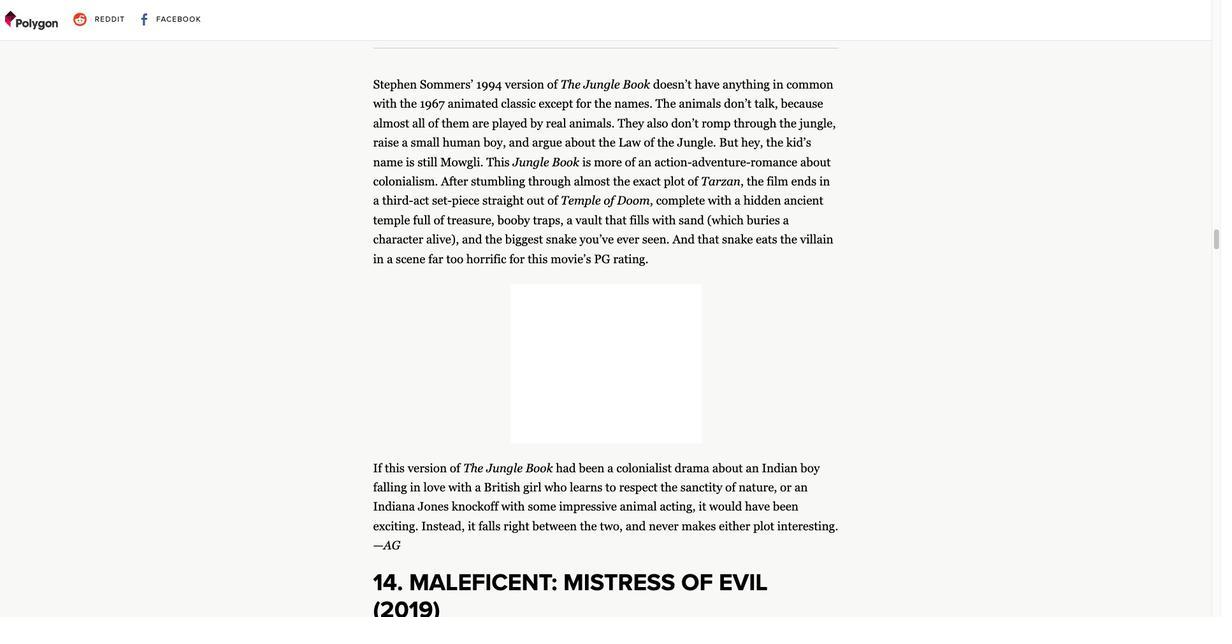 Task type: describe. For each thing, give the bounding box(es) containing it.
treasure,
[[447, 213, 495, 227]]

more
[[594, 155, 622, 169]]

evil
[[719, 569, 768, 598]]

doesn't
[[653, 78, 692, 91]]

1 vertical spatial an
[[746, 461, 759, 475]]

makes
[[682, 519, 716, 533]]

piece
[[452, 194, 480, 207]]

impressive
[[559, 500, 617, 513]]

seen.
[[642, 233, 670, 246]]

is more of an action-adventure-romance about colonialism. after stumbling through almost the exact plot of
[[373, 155, 831, 188]]

far
[[428, 252, 443, 266]]

1 vertical spatial book
[[552, 155, 580, 169]]

instead,
[[422, 519, 465, 533]]

a left vault
[[567, 213, 573, 227]]

an inside is more of an action-adventure-romance about colonialism. after stumbling through almost the exact plot of
[[638, 155, 652, 169]]

2 snake from the left
[[722, 233, 753, 246]]

fills
[[630, 213, 649, 227]]

law
[[619, 136, 641, 149]]

the up acting,
[[661, 481, 678, 494]]

with down if this version of the jungle book
[[448, 481, 472, 494]]

in inside "had been a colonialist drama about an indian boy falling in love with a british girl who learns to respect the sanctity of nature, or an indiana jones knockoff with some impressive animal acting, it would have been exciting. instead, it falls right between the two, and never makes either plot interesting. —"
[[410, 481, 421, 494]]

the up action-
[[657, 136, 674, 149]]

(2019)
[[373, 596, 440, 617]]

0 vertical spatial it
[[699, 500, 707, 513]]

with up right
[[501, 500, 525, 513]]

either
[[719, 519, 751, 533]]

or
[[780, 481, 792, 494]]

with up seen.
[[652, 213, 676, 227]]

scene
[[396, 252, 426, 266]]

1 vertical spatial jungle
[[513, 155, 549, 169]]

reddit link
[[68, 8, 130, 31]]

a inside , the film ends in a third-act set-piece straight out of
[[373, 194, 379, 207]]

this
[[487, 155, 510, 169]]

alive),
[[426, 233, 459, 246]]

, complete with a hidden ancient temple full of treasure, booby traps, a vault that fills with sand (which buries a character alive), and the biggest snake you've ever seen. and that snake eats the villain in a scene far too horrific for this movie's pg rating.
[[373, 194, 834, 266]]

in inside the , complete with a hidden ancient temple full of treasure, booby traps, a vault that fills with sand (which buries a character alive), and the biggest snake you've ever seen. and that snake eats the villain in a scene far too horrific for this movie's pg rating.
[[373, 252, 384, 266]]

would
[[709, 500, 742, 513]]

1967
[[420, 97, 445, 111]]

0 vertical spatial jungle
[[584, 78, 620, 91]]

is inside doesn't have anything in common with the 1967 animated classic except for the names. the animals don't talk, because almost all of them are played by real animals. they also don't romp through the jungle, raise a small human boy, and argue about the law of the jungle. but hey, the kid's name is still mowgli. this
[[406, 155, 415, 169]]

for inside the , complete with a hidden ancient temple full of treasure, booby traps, a vault that fills with sand (which buries a character alive), and the biggest snake you've ever seen. and that snake eats the villain in a scene far too horrific for this movie's pg rating.
[[509, 252, 525, 266]]

reddit
[[95, 14, 125, 23]]

almost inside doesn't have anything in common with the 1967 animated classic except for the names. the animals don't talk, because almost all of them are played by real animals. they also don't romp through the jungle, raise a small human boy, and argue about the law of the jungle. but hey, the kid's name is still mowgli. this
[[373, 117, 409, 130]]

too
[[446, 252, 464, 266]]

of up except
[[547, 78, 558, 91]]

of up knockoff
[[450, 461, 460, 475]]

drama
[[675, 461, 710, 475]]

action-
[[655, 155, 692, 169]]

temple
[[561, 194, 601, 207]]

knockoff
[[452, 500, 498, 513]]

sommers'
[[420, 78, 473, 91]]

vault
[[576, 213, 602, 227]]

animated
[[448, 97, 498, 111]]

2 vertical spatial jungle
[[486, 461, 523, 475]]

the up "kid's" on the top right of page
[[780, 117, 797, 130]]

0 vertical spatial version
[[505, 78, 544, 91]]

if
[[373, 461, 382, 475]]

biggest
[[505, 233, 543, 246]]

but
[[719, 136, 739, 149]]

the up horrific
[[485, 233, 502, 246]]

plot inside is more of an action-adventure-romance about colonialism. after stumbling through almost the exact plot of
[[664, 175, 685, 188]]

except
[[539, 97, 573, 111]]

two,
[[600, 519, 623, 533]]

colonialist
[[617, 461, 672, 475]]

plot inside "had been a colonialist drama about an indian boy falling in love with a british girl who learns to respect the sanctity of nature, or an indiana jones knockoff with some impressive animal acting, it would have been exciting. instead, it falls right between the two, and never makes either plot interesting. —"
[[753, 519, 775, 533]]

human
[[443, 136, 481, 149]]

, for complete
[[650, 194, 653, 207]]

a up to
[[608, 461, 614, 475]]

falling
[[373, 481, 407, 494]]

0 horizontal spatial the
[[463, 461, 483, 475]]

have inside doesn't have anything in common with the 1967 animated classic except for the names. the animals don't talk, because almost all of them are played by real animals. they also don't romp through the jungle, raise a small human boy, and argue about the law of the jungle. but hey, the kid's name is still mowgli. this
[[695, 78, 720, 91]]

buries
[[747, 213, 780, 227]]

a left scene
[[387, 252, 393, 266]]

jones
[[418, 500, 449, 513]]

through inside is more of an action-adventure-romance about colonialism. after stumbling through almost the exact plot of
[[528, 175, 571, 188]]

and inside doesn't have anything in common with the 1967 animated classic except for the names. the animals don't talk, because almost all of them are played by real animals. they also don't romp through the jungle, raise a small human boy, and argue about the law of the jungle. but hey, the kid's name is still mowgli. this
[[509, 136, 529, 149]]

hey,
[[741, 136, 764, 149]]

stephen sommers' 1994 version of the jungle book
[[373, 78, 650, 91]]

2 vertical spatial an
[[795, 481, 808, 494]]

maleficent:
[[409, 569, 558, 598]]

of inside , the film ends in a third-act set-piece straight out of
[[548, 194, 558, 207]]

names.
[[615, 97, 653, 111]]

temple of doom
[[561, 194, 650, 207]]

complete
[[656, 194, 705, 207]]

14.
[[373, 569, 403, 598]]

film
[[767, 175, 789, 188]]

eats
[[756, 233, 778, 246]]

interesting.
[[777, 519, 839, 533]]

the up more
[[599, 136, 616, 149]]

adventure-
[[692, 155, 751, 169]]

facebook
[[156, 14, 201, 23]]

1 vertical spatial been
[[773, 500, 799, 513]]

, the film ends in a third-act set-piece straight out of
[[373, 175, 830, 207]]

a right buries
[[783, 213, 789, 227]]

pg
[[594, 252, 610, 266]]

is inside is more of an action-adventure-romance about colonialism. after stumbling through almost the exact plot of
[[582, 155, 591, 169]]

of inside "had been a colonialist drama about an indian boy falling in love with a british girl who learns to respect the sanctity of nature, or an indiana jones knockoff with some impressive animal acting, it would have been exciting. instead, it falls right between the two, and never makes either plot interesting. —"
[[726, 481, 736, 494]]

girl
[[523, 481, 542, 494]]

never
[[649, 519, 679, 533]]

raise
[[373, 136, 399, 149]]

you've
[[580, 233, 614, 246]]

mistress
[[564, 569, 675, 598]]

falls
[[479, 519, 501, 533]]

2 vertical spatial book
[[526, 461, 553, 475]]

stephen
[[373, 78, 417, 91]]

right
[[504, 519, 530, 533]]

also
[[647, 117, 668, 130]]

of inside the , complete with a hidden ancient temple full of treasure, booby traps, a vault that fills with sand (which buries a character alive), and the biggest snake you've ever seen. and that snake eats the villain in a scene far too horrific for this movie's pg rating.
[[434, 213, 444, 227]]

0 vertical spatial that
[[605, 213, 627, 227]]

real
[[546, 117, 566, 130]]

some
[[528, 500, 556, 513]]

act
[[414, 194, 429, 207]]

full
[[413, 213, 431, 227]]

1 snake from the left
[[546, 233, 577, 246]]

stumbling
[[471, 175, 525, 188]]

sanctity
[[681, 481, 723, 494]]



Task type: locate. For each thing, give the bounding box(es) containing it.
1 horizontal spatial almost
[[574, 175, 610, 188]]

0 vertical spatial book
[[623, 78, 650, 91]]

after
[[441, 175, 468, 188]]

1 is from the left
[[406, 155, 415, 169]]

ag
[[384, 539, 401, 552]]

in right ends
[[820, 175, 830, 188]]

it left falls
[[468, 519, 476, 533]]

1 vertical spatial for
[[509, 252, 525, 266]]

0 horizontal spatial almost
[[373, 117, 409, 130]]

0 horizontal spatial is
[[406, 155, 415, 169]]

with down tarzan at top right
[[708, 194, 732, 207]]

, down exact
[[650, 194, 653, 207]]

through down jungle book
[[528, 175, 571, 188]]

the up 'all'
[[400, 97, 417, 111]]

ancient
[[784, 194, 824, 207]]

have
[[695, 78, 720, 91], [745, 500, 770, 513]]

0 horizontal spatial an
[[638, 155, 652, 169]]

that
[[605, 213, 627, 227], [698, 233, 719, 246]]

0 horizontal spatial through
[[528, 175, 571, 188]]

about up ends
[[801, 155, 831, 169]]

talk,
[[755, 97, 778, 111]]

and inside the , complete with a hidden ancient temple full of treasure, booby traps, a vault that fills with sand (which buries a character alive), and the biggest snake you've ever seen. and that snake eats the villain in a scene far too horrific for this movie's pg rating.
[[462, 233, 482, 246]]

they
[[618, 117, 644, 130]]

0 vertical spatial an
[[638, 155, 652, 169]]

in up talk,
[[773, 78, 784, 91]]

about inside "had been a colonialist drama about an indian boy falling in love with a british girl who learns to respect the sanctity of nature, or an indiana jones knockoff with some impressive animal acting, it would have been exciting. instead, it falls right between the two, and never makes either plot interesting. —"
[[713, 461, 743, 475]]

an right or
[[795, 481, 808, 494]]

played
[[492, 117, 527, 130]]

sand
[[679, 213, 704, 227]]

0 vertical spatial the
[[561, 78, 581, 91]]

1 horizontal spatial for
[[576, 97, 592, 111]]

movie's
[[551, 252, 591, 266]]

don't
[[724, 97, 752, 111], [671, 117, 699, 130]]

of left evil
[[682, 569, 713, 598]]

an up nature,
[[746, 461, 759, 475]]

still
[[418, 155, 438, 169]]

of right full
[[434, 213, 444, 227]]

romance
[[751, 155, 798, 169]]

0 horizontal spatial plot
[[664, 175, 685, 188]]

who
[[545, 481, 567, 494]]

the
[[561, 78, 581, 91], [656, 97, 676, 111], [463, 461, 483, 475]]

of right out
[[548, 194, 558, 207]]

0 horizontal spatial snake
[[546, 233, 577, 246]]

about up sanctity
[[713, 461, 743, 475]]

0 vertical spatial been
[[579, 461, 605, 475]]

1 vertical spatial this
[[385, 461, 405, 475]]

0 vertical spatial have
[[695, 78, 720, 91]]

in left love
[[410, 481, 421, 494]]

0 horizontal spatial ,
[[650, 194, 653, 207]]

0 horizontal spatial don't
[[671, 117, 699, 130]]

jungle up names.
[[584, 78, 620, 91]]

for
[[576, 97, 592, 111], [509, 252, 525, 266]]

2 horizontal spatial the
[[656, 97, 676, 111]]

and down played
[[509, 136, 529, 149]]

animals.
[[569, 117, 615, 130]]

of right 'all'
[[428, 117, 439, 130]]

1 vertical spatial ,
[[650, 194, 653, 207]]

the inside is more of an action-adventure-romance about colonialism. after stumbling through almost the exact plot of
[[613, 175, 630, 188]]

rating.
[[613, 252, 649, 266]]

had been a colonialist drama about an indian boy falling in love with a british girl who learns to respect the sanctity of nature, or an indiana jones knockoff with some impressive animal acting, it would have been exciting. instead, it falls right between the two, and never makes either plot interesting. —
[[373, 461, 839, 552]]

, inside , the film ends in a third-act set-piece straight out of
[[741, 175, 744, 188]]

anything
[[723, 78, 770, 91]]

0 vertical spatial and
[[509, 136, 529, 149]]

colonialism.
[[373, 175, 438, 188]]

if this version of the jungle book
[[373, 461, 553, 475]]

1 horizontal spatial an
[[746, 461, 759, 475]]

0 horizontal spatial have
[[695, 78, 720, 91]]

1 horizontal spatial have
[[745, 500, 770, 513]]

the inside doesn't have anything in common with the 1967 animated classic except for the names. the animals don't talk, because almost all of them are played by real animals. they also don't romp through the jungle, raise a small human boy, and argue about the law of the jungle. but hey, the kid's name is still mowgli. this
[[656, 97, 676, 111]]

a
[[402, 136, 408, 149], [373, 194, 379, 207], [735, 194, 741, 207], [567, 213, 573, 227], [783, 213, 789, 227], [387, 252, 393, 266], [608, 461, 614, 475], [475, 481, 481, 494]]

book up girl
[[526, 461, 553, 475]]

exciting.
[[373, 519, 419, 533]]

0 vertical spatial plot
[[664, 175, 685, 188]]

1 vertical spatial and
[[462, 233, 482, 246]]

about
[[565, 136, 596, 149], [801, 155, 831, 169], [713, 461, 743, 475]]

this inside the , complete with a hidden ancient temple full of treasure, booby traps, a vault that fills with sand (which buries a character alive), and the biggest snake you've ever seen. and that snake eats the villain in a scene far too horrific for this movie's pg rating.
[[528, 252, 548, 266]]

jungle
[[584, 78, 620, 91], [513, 155, 549, 169], [486, 461, 523, 475]]

tarzan
[[701, 175, 741, 188]]

a up knockoff
[[475, 481, 481, 494]]

1 vertical spatial it
[[468, 519, 476, 533]]

this down biggest
[[528, 252, 548, 266]]

0 vertical spatial this
[[528, 252, 548, 266]]

ends
[[792, 175, 817, 188]]

an up exact
[[638, 155, 652, 169]]

between
[[533, 519, 577, 533]]

1 horizontal spatial it
[[699, 500, 707, 513]]

in inside , the film ends in a third-act set-piece straight out of
[[820, 175, 830, 188]]

mowgli.
[[440, 155, 484, 169]]

been down or
[[773, 500, 799, 513]]

0 horizontal spatial this
[[385, 461, 405, 475]]

for down biggest
[[509, 252, 525, 266]]

, for the
[[741, 175, 744, 188]]

1 horizontal spatial the
[[561, 78, 581, 91]]

and down treasure,
[[462, 233, 482, 246]]

of inside "14. maleficent: mistress of evil (2019)"
[[682, 569, 713, 598]]

kid's
[[786, 136, 811, 149]]

it down sanctity
[[699, 500, 707, 513]]

version up love
[[408, 461, 447, 475]]

horrific
[[467, 252, 507, 266]]

almost
[[373, 117, 409, 130], [574, 175, 610, 188]]

1 vertical spatial that
[[698, 233, 719, 246]]

plot down action-
[[664, 175, 685, 188]]

had
[[556, 461, 576, 475]]

is
[[406, 155, 415, 169], [582, 155, 591, 169]]

1 vertical spatial about
[[801, 155, 831, 169]]

that right and
[[698, 233, 719, 246]]

plot right either
[[753, 519, 775, 533]]

snake
[[546, 233, 577, 246], [722, 233, 753, 246]]

the right 'eats'
[[780, 233, 798, 246]]

1 horizontal spatial and
[[509, 136, 529, 149]]

by
[[530, 117, 543, 130]]

0 vertical spatial for
[[576, 97, 592, 111]]

of right law
[[644, 136, 654, 149]]

been up learns
[[579, 461, 605, 475]]

(which
[[707, 213, 744, 227]]

1 horizontal spatial snake
[[722, 233, 753, 246]]

for up animals.
[[576, 97, 592, 111]]

almost up the raise
[[373, 117, 409, 130]]

animal
[[620, 500, 657, 513]]

and inside "had been a colonialist drama about an indian boy falling in love with a british girl who learns to respect the sanctity of nature, or an indiana jones knockoff with some impressive animal acting, it would have been exciting. instead, it falls right between the two, and never makes either plot interesting. —"
[[626, 519, 646, 533]]

1 horizontal spatial ,
[[741, 175, 744, 188]]

0 vertical spatial don't
[[724, 97, 752, 111]]

0 vertical spatial ,
[[741, 175, 744, 188]]

the down doesn't
[[656, 97, 676, 111]]

2 vertical spatial about
[[713, 461, 743, 475]]

2 horizontal spatial an
[[795, 481, 808, 494]]

1 vertical spatial have
[[745, 500, 770, 513]]

with inside doesn't have anything in common with the 1967 animated classic except for the names. the animals don't talk, because almost all of them are played by real animals. they also don't romp through the jungle, raise a small human boy, and argue about the law of the jungle. but hey, the kid's name is still mowgli. this
[[373, 97, 397, 111]]

1 horizontal spatial been
[[773, 500, 799, 513]]

1 horizontal spatial don't
[[724, 97, 752, 111]]

in inside doesn't have anything in common with the 1967 animated classic except for the names. the animals don't talk, because almost all of them are played by real animals. they also don't romp through the jungle, raise a small human boy, and argue about the law of the jungle. but hey, the kid's name is still mowgli. this
[[773, 78, 784, 91]]

ever
[[617, 233, 640, 246]]

a right the raise
[[402, 136, 408, 149]]

for inside doesn't have anything in common with the 1967 animated classic except for the names. the animals don't talk, because almost all of them are played by real animals. they also don't romp through the jungle, raise a small human boy, and argue about the law of the jungle. but hey, the kid's name is still mowgli. this
[[576, 97, 592, 111]]

indian
[[762, 461, 798, 475]]

the up romance
[[766, 136, 784, 149]]

don't down "anything"
[[724, 97, 752, 111]]

boy,
[[484, 136, 506, 149]]

1 horizontal spatial that
[[698, 233, 719, 246]]

that down temple of doom
[[605, 213, 627, 227]]

nature,
[[739, 481, 777, 494]]

snake up movie's
[[546, 233, 577, 246]]

through
[[734, 117, 777, 130], [528, 175, 571, 188]]

boy
[[801, 461, 820, 475]]

the down 'impressive'
[[580, 519, 597, 533]]

2 horizontal spatial about
[[801, 155, 831, 169]]

learns
[[570, 481, 603, 494]]

about inside is more of an action-adventure-romance about colonialism. after stumbling through almost the exact plot of
[[801, 155, 831, 169]]

the up hidden
[[747, 175, 764, 188]]

classic
[[501, 97, 536, 111]]

version up classic
[[505, 78, 544, 91]]

animals
[[679, 97, 721, 111]]

1 horizontal spatial about
[[713, 461, 743, 475]]

0 vertical spatial through
[[734, 117, 777, 130]]

the up except
[[561, 78, 581, 91]]

romp
[[702, 117, 731, 130]]

1 vertical spatial plot
[[753, 519, 775, 533]]

and down the animal
[[626, 519, 646, 533]]

with
[[373, 97, 397, 111], [708, 194, 732, 207], [652, 213, 676, 227], [448, 481, 472, 494], [501, 500, 525, 513]]

this right if
[[385, 461, 405, 475]]

the up doom
[[613, 175, 630, 188]]

snake down (which
[[722, 233, 753, 246]]

of down law
[[625, 155, 636, 169]]

0 vertical spatial about
[[565, 136, 596, 149]]

in down character
[[373, 252, 384, 266]]

0 horizontal spatial version
[[408, 461, 447, 475]]

have inside "had been a colonialist drama about an indian boy falling in love with a british girl who learns to respect the sanctity of nature, or an indiana jones knockoff with some impressive animal acting, it would have been exciting. instead, it falls right between the two, and never makes either plot interesting. —"
[[745, 500, 770, 513]]

1 horizontal spatial version
[[505, 78, 544, 91]]

2 vertical spatial the
[[463, 461, 483, 475]]

them
[[442, 117, 469, 130]]

have down nature,
[[745, 500, 770, 513]]

respect
[[619, 481, 658, 494]]

1 horizontal spatial this
[[528, 252, 548, 266]]

doom
[[617, 194, 650, 207]]

1994
[[476, 78, 502, 91]]

to
[[606, 481, 616, 494]]

version
[[505, 78, 544, 91], [408, 461, 447, 475]]

jungle book
[[513, 155, 580, 169]]

—
[[373, 539, 384, 552]]

of up would
[[726, 481, 736, 494]]

1 horizontal spatial is
[[582, 155, 591, 169]]

2 vertical spatial and
[[626, 519, 646, 533]]

about down animals.
[[565, 136, 596, 149]]

all
[[412, 117, 425, 130]]

acting,
[[660, 500, 696, 513]]

0 horizontal spatial about
[[565, 136, 596, 149]]

a up (which
[[735, 194, 741, 207]]

jungle.
[[677, 136, 717, 149]]

is left more
[[582, 155, 591, 169]]

1 horizontal spatial through
[[734, 117, 777, 130]]

booby
[[498, 213, 530, 227]]

character
[[373, 233, 423, 246]]

is left still
[[406, 155, 415, 169]]

through up hey, at the top right
[[734, 117, 777, 130]]

almost inside is more of an action-adventure-romance about colonialism. after stumbling through almost the exact plot of
[[574, 175, 610, 188]]

have up animals
[[695, 78, 720, 91]]

advertisement element
[[510, 284, 702, 444]]

through inside doesn't have anything in common with the 1967 animated classic except for the names. the animals don't talk, because almost all of them are played by real animals. they also don't romp through the jungle, raise a small human boy, and argue about the law of the jungle. but hey, the kid's name is still mowgli. this
[[734, 117, 777, 130]]

book down argue
[[552, 155, 580, 169]]

, inside the , complete with a hidden ancient temple full of treasure, booby traps, a vault that fills with sand (which buries a character alive), and the biggest snake you've ever seen. and that snake eats the villain in a scene far too horrific for this movie's pg rating.
[[650, 194, 653, 207]]

jungle,
[[800, 117, 836, 130]]

british
[[484, 481, 521, 494]]

an
[[638, 155, 652, 169], [746, 461, 759, 475], [795, 481, 808, 494]]

0 horizontal spatial and
[[462, 233, 482, 246]]

0 horizontal spatial that
[[605, 213, 627, 227]]

a left third-
[[373, 194, 379, 207]]

jungle down argue
[[513, 155, 549, 169]]

indiana
[[373, 500, 415, 513]]

jungle up the british
[[486, 461, 523, 475]]

hidden
[[744, 194, 781, 207]]

facebook link
[[135, 8, 206, 31]]

0 horizontal spatial it
[[468, 519, 476, 533]]

1 vertical spatial almost
[[574, 175, 610, 188]]

small
[[411, 136, 440, 149]]

a inside doesn't have anything in common with the 1967 animated classic except for the names. the animals don't talk, because almost all of them are played by real animals. they also don't romp through the jungle, raise a small human boy, and argue about the law of the jungle. but hey, the kid's name is still mowgli. this
[[402, 136, 408, 149]]

1 vertical spatial through
[[528, 175, 571, 188]]

, up hidden
[[741, 175, 744, 188]]

2 is from the left
[[582, 155, 591, 169]]

about inside doesn't have anything in common with the 1967 animated classic except for the names. the animals don't talk, because almost all of them are played by real animals. they also don't romp through the jungle, raise a small human boy, and argue about the law of the jungle. but hey, the kid's name is still mowgli. this
[[565, 136, 596, 149]]

0 horizontal spatial been
[[579, 461, 605, 475]]

the inside , the film ends in a third-act set-piece straight out of
[[747, 175, 764, 188]]

1 vertical spatial version
[[408, 461, 447, 475]]

this
[[528, 252, 548, 266], [385, 461, 405, 475]]

don't up jungle.
[[671, 117, 699, 130]]

1 vertical spatial don't
[[671, 117, 699, 130]]

with down stephen
[[373, 97, 397, 111]]

2 horizontal spatial and
[[626, 519, 646, 533]]

of left doom
[[604, 194, 614, 207]]

0 vertical spatial almost
[[373, 117, 409, 130]]

0 horizontal spatial for
[[509, 252, 525, 266]]

the up knockoff
[[463, 461, 483, 475]]

almost up temple
[[574, 175, 610, 188]]

the up animals.
[[595, 97, 612, 111]]

book up names.
[[623, 78, 650, 91]]

1 horizontal spatial plot
[[753, 519, 775, 533]]

of up complete
[[688, 175, 698, 188]]

14. maleficent: mistress of evil (2019)
[[373, 569, 768, 617]]

1 vertical spatial the
[[656, 97, 676, 111]]



Task type: vqa. For each thing, say whether or not it's contained in the screenshot.
the evil at right
yes



